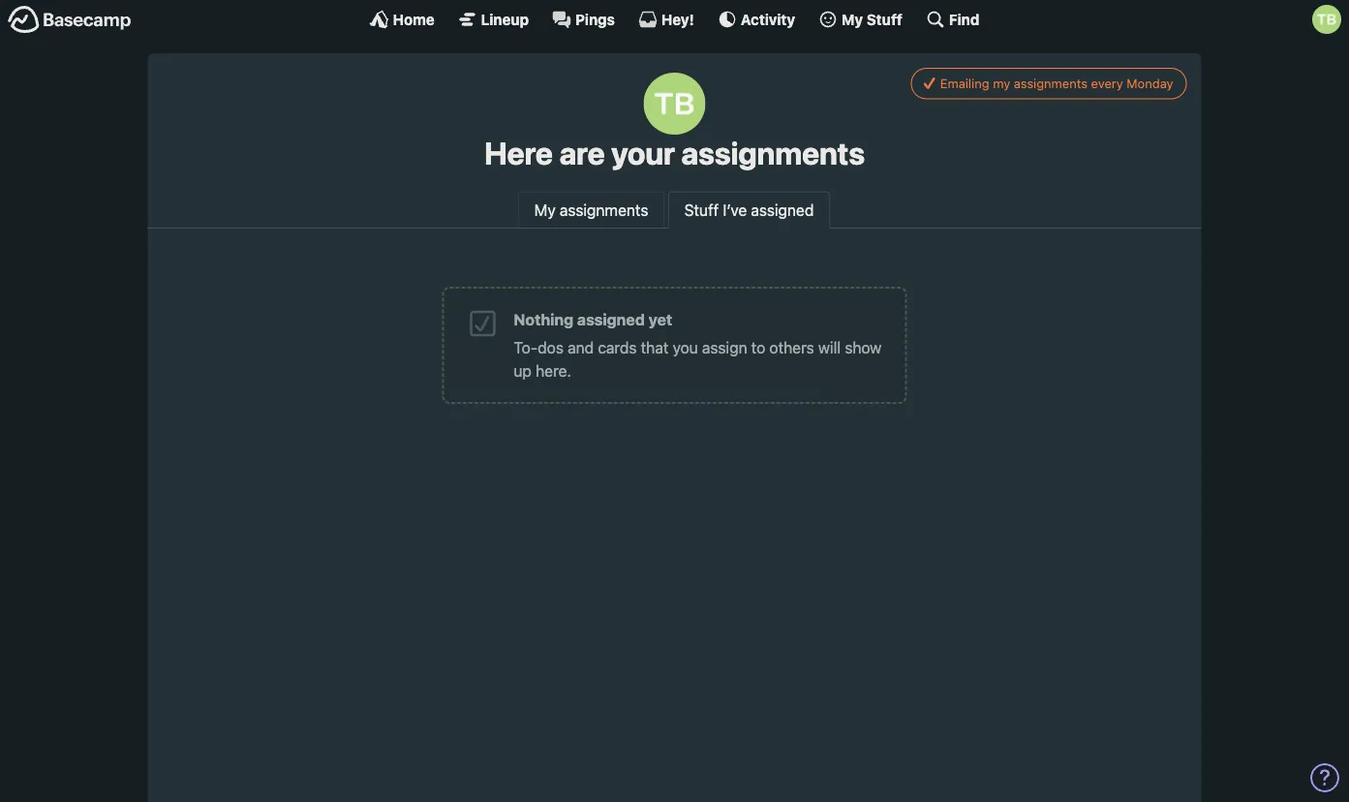 Task type: describe. For each thing, give the bounding box(es) containing it.
and
[[568, 339, 594, 357]]

emailing my assignments every monday
[[940, 76, 1174, 91]]

here
[[484, 135, 553, 171]]

nothing
[[514, 311, 574, 329]]

my for my assignments
[[534, 200, 556, 219]]

find
[[949, 11, 980, 28]]

tim burton image inside main element
[[1313, 5, 1342, 34]]

your
[[611, 135, 675, 171]]

lineup link
[[458, 10, 529, 29]]

emailing
[[940, 76, 990, 91]]

stuff inside dropdown button
[[867, 11, 903, 28]]

here.
[[536, 362, 572, 380]]

pings
[[576, 11, 615, 28]]

pings button
[[552, 10, 615, 29]]

assign
[[702, 339, 747, 357]]

find button
[[926, 10, 980, 29]]

my
[[993, 76, 1011, 91]]

show
[[845, 339, 882, 357]]

home link
[[370, 10, 435, 29]]

to
[[752, 339, 766, 357]]

assigned inside stuff i've assigned link
[[751, 200, 814, 219]]

dos
[[538, 339, 564, 357]]

home
[[393, 11, 435, 28]]

emailing my assignments every monday button
[[911, 68, 1187, 99]]

assignments inside button
[[1014, 76, 1088, 91]]

stuff i've assigned link
[[668, 191, 831, 230]]

nothing assigned yet to-dos and cards that you assign to others will show up here.
[[514, 311, 882, 380]]

lineup
[[481, 11, 529, 28]]

cards
[[598, 339, 637, 357]]



Task type: locate. For each thing, give the bounding box(es) containing it.
assigned inside nothing assigned yet to-dos and cards that you assign to others will show up here.
[[577, 311, 645, 329]]

1 horizontal spatial assigned
[[751, 200, 814, 219]]

1 horizontal spatial stuff
[[867, 11, 903, 28]]

1 vertical spatial stuff
[[684, 200, 719, 219]]

0 horizontal spatial my
[[534, 200, 556, 219]]

my down here
[[534, 200, 556, 219]]

0 vertical spatial assignments
[[1014, 76, 1088, 91]]

are
[[559, 135, 605, 171]]

1 vertical spatial tim burton image
[[644, 73, 706, 135]]

0 vertical spatial stuff
[[867, 11, 903, 28]]

stuff left find popup button
[[867, 11, 903, 28]]

will
[[819, 339, 841, 357]]

1 horizontal spatial tim burton image
[[1313, 5, 1342, 34]]

assigned right i've
[[751, 200, 814, 219]]

stuff i've assigned
[[684, 200, 814, 219]]

activity
[[741, 11, 795, 28]]

main element
[[0, 0, 1350, 38]]

hey! button
[[638, 10, 694, 29]]

1 vertical spatial assigned
[[577, 311, 645, 329]]

monday
[[1127, 76, 1174, 91]]

my right activity
[[842, 11, 863, 28]]

yet
[[649, 311, 673, 329]]

assignments up "stuff i've assigned"
[[681, 135, 865, 171]]

stuff
[[867, 11, 903, 28], [684, 200, 719, 219]]

1 vertical spatial my
[[534, 200, 556, 219]]

0 horizontal spatial assigned
[[577, 311, 645, 329]]

0 horizontal spatial stuff
[[684, 200, 719, 219]]

every
[[1091, 76, 1124, 91]]

0 vertical spatial tim burton image
[[1313, 5, 1342, 34]]

i've
[[723, 200, 747, 219]]

stuff left i've
[[684, 200, 719, 219]]

0 vertical spatial assigned
[[751, 200, 814, 219]]

you
[[673, 339, 698, 357]]

my for my stuff
[[842, 11, 863, 28]]

that
[[641, 339, 669, 357]]

2 vertical spatial assignments
[[560, 200, 648, 219]]

my
[[842, 11, 863, 28], [534, 200, 556, 219]]

0 horizontal spatial assignments
[[560, 200, 648, 219]]

my assignments
[[534, 200, 648, 219]]

assignments down the are
[[560, 200, 648, 219]]

hey!
[[662, 11, 694, 28]]

my inside dropdown button
[[842, 11, 863, 28]]

my assignments link
[[518, 191, 665, 228]]

here are your assignments
[[484, 135, 865, 171]]

1 vertical spatial assignments
[[681, 135, 865, 171]]

assignments
[[1014, 76, 1088, 91], [681, 135, 865, 171], [560, 200, 648, 219]]

assigned
[[751, 200, 814, 219], [577, 311, 645, 329]]

tim burton image
[[1313, 5, 1342, 34], [644, 73, 706, 135]]

0 horizontal spatial tim burton image
[[644, 73, 706, 135]]

2 horizontal spatial assignments
[[1014, 76, 1088, 91]]

0 vertical spatial my
[[842, 11, 863, 28]]

my stuff button
[[819, 10, 903, 29]]

1 horizontal spatial assignments
[[681, 135, 865, 171]]

my stuff
[[842, 11, 903, 28]]

switch accounts image
[[8, 5, 132, 35]]

1 horizontal spatial my
[[842, 11, 863, 28]]

up
[[514, 362, 532, 380]]

to-
[[514, 339, 538, 357]]

assigned up cards
[[577, 311, 645, 329]]

assignments right my
[[1014, 76, 1088, 91]]

activity link
[[718, 10, 795, 29]]

others
[[770, 339, 814, 357]]



Task type: vqa. For each thing, say whether or not it's contained in the screenshot.
Terry T. boosted the comment with 'Excellent' element
no



